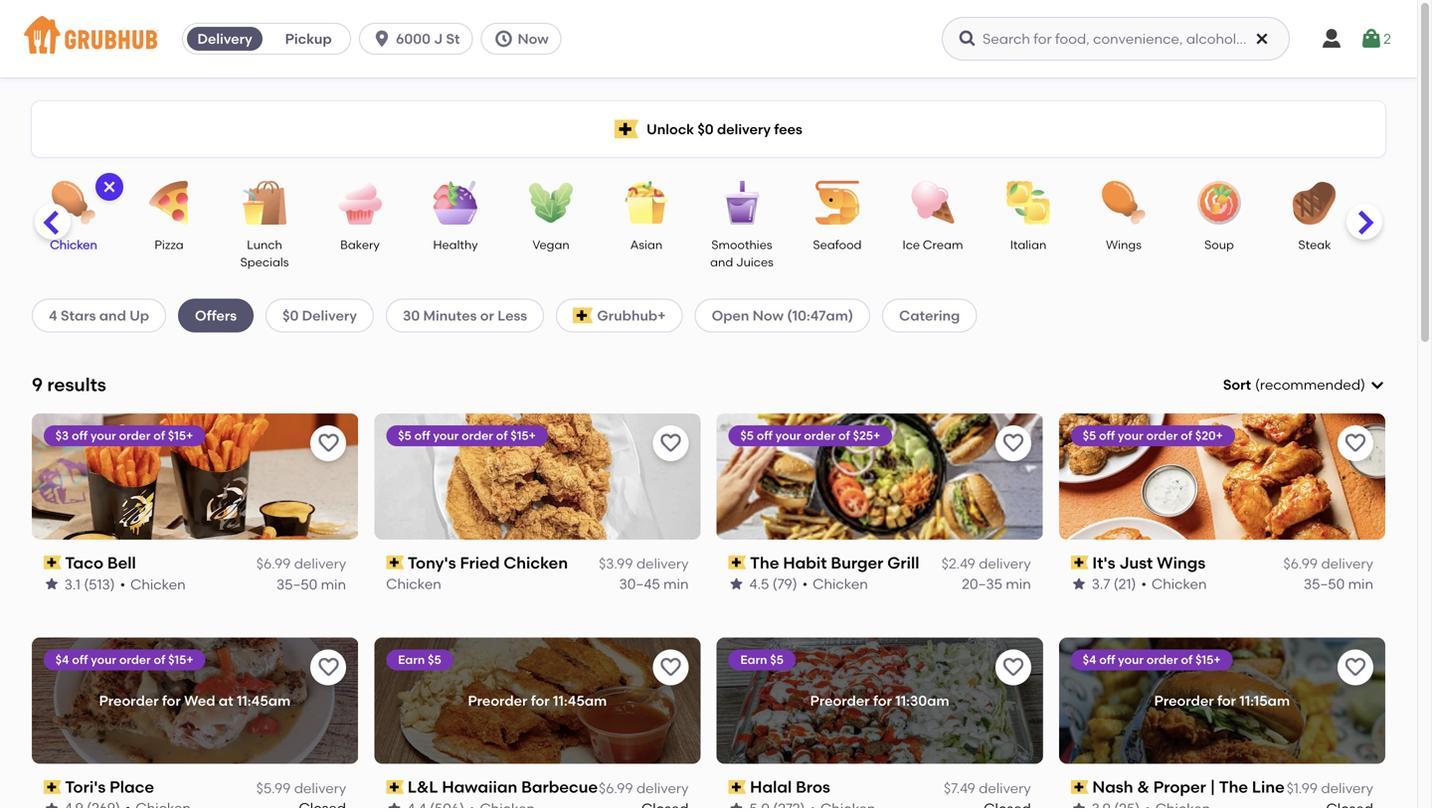 Task type: locate. For each thing, give the bounding box(es) containing it.
0 horizontal spatial delivery
[[197, 30, 252, 47]]

and down smoothies
[[711, 255, 734, 270]]

35–50 min
[[277, 576, 347, 593], [1304, 576, 1374, 593]]

unlock $0 delivery fees
[[647, 121, 803, 138]]

the right |
[[1220, 778, 1249, 798]]

1 horizontal spatial 11:45am
[[553, 693, 607, 710]]

wings image
[[1090, 181, 1159, 225]]

star icon image
[[44, 577, 60, 593], [729, 577, 745, 593], [1071, 577, 1087, 593], [44, 801, 60, 809], [386, 801, 402, 809], [729, 801, 745, 809], [1071, 801, 1087, 809]]

earn $5 down 4.5
[[741, 653, 784, 668]]

fried
[[460, 553, 500, 573]]

your for nash
[[1119, 653, 1144, 668]]

0 horizontal spatial 11:45am
[[237, 693, 291, 710]]

1 vertical spatial grubhub plus flag logo image
[[573, 308, 593, 324]]

$15+ for bell
[[168, 429, 194, 443]]

$15+ for fried
[[511, 429, 536, 443]]

off
[[72, 429, 88, 443], [415, 429, 430, 443], [757, 429, 773, 443], [1100, 429, 1116, 443], [72, 653, 88, 668], [1100, 653, 1116, 668]]

asian
[[631, 238, 663, 252]]

1 horizontal spatial earn
[[741, 653, 768, 668]]

for left 11:15am
[[1218, 693, 1237, 710]]

subscription pass image left the l&l
[[386, 781, 404, 795]]

now right open at the top of page
[[753, 307, 784, 324]]

wings right just at the bottom
[[1157, 553, 1206, 573]]

3 min from the left
[[1006, 576, 1032, 593]]

min for chicken
[[664, 576, 689, 593]]

1 horizontal spatial earn $5
[[741, 653, 784, 668]]

1 horizontal spatial delivery
[[302, 307, 357, 324]]

subscription pass image
[[44, 556, 61, 570], [386, 556, 404, 570], [1071, 556, 1089, 570], [44, 781, 61, 795], [1071, 781, 1089, 795]]

for for &
[[1218, 693, 1237, 710]]

of for &
[[1182, 653, 1193, 668]]

save this restaurant image for nash & proper | the line
[[1344, 656, 1368, 680]]

$5 for it's just wings
[[1083, 429, 1097, 443]]

now right 'st'
[[518, 30, 549, 47]]

4.5 (79)
[[750, 576, 798, 593]]

delivery button
[[183, 23, 267, 55]]

$4 right save this restaurant image
[[1083, 653, 1097, 668]]

2 35–50 min from the left
[[1304, 576, 1374, 593]]

3 • from the left
[[1142, 576, 1147, 593]]

0 horizontal spatial now
[[518, 30, 549, 47]]

3 • chicken from the left
[[1142, 576, 1207, 593]]

halal bros
[[750, 778, 831, 798]]

order for bell
[[119, 429, 151, 443]]

1 earn from the left
[[398, 653, 425, 668]]

1 for from the left
[[162, 693, 181, 710]]

grubhub plus flag logo image left unlock
[[615, 120, 639, 139]]

preorder left "wed"
[[99, 693, 159, 710]]

results
[[47, 374, 106, 396]]

9
[[32, 374, 43, 396]]

preorder for 11:30am
[[811, 693, 950, 710]]

delivery left pickup
[[197, 30, 252, 47]]

vegan
[[533, 238, 570, 252]]

subscription pass image left tori's
[[44, 781, 61, 795]]

1 horizontal spatial $4
[[1083, 653, 1097, 668]]

2 earn from the left
[[741, 653, 768, 668]]

• down bell
[[120, 576, 126, 593]]

30 minutes or less
[[403, 307, 527, 324]]

0 horizontal spatial $4
[[56, 653, 69, 668]]

for
[[162, 693, 181, 710], [531, 693, 550, 710], [874, 693, 892, 710], [1218, 693, 1237, 710]]

subscription pass image for nash & proper | the line
[[1071, 781, 1089, 795]]

subscription pass image for taco bell
[[44, 556, 61, 570]]

save this restaurant button for tori's place
[[311, 650, 347, 686]]

tori's
[[65, 778, 106, 798]]

and inside smoothies and juices
[[711, 255, 734, 270]]

1 horizontal spatial grubhub plus flag logo image
[[615, 120, 639, 139]]

delivery for the habit burger grill
[[979, 556, 1032, 573]]

chicken down the habit burger grill at the bottom right
[[813, 576, 868, 593]]

subscription pass image for halal bros
[[729, 781, 746, 795]]

2 11:45am from the left
[[553, 693, 607, 710]]

subscription pass image
[[729, 556, 746, 570], [386, 781, 404, 795], [729, 781, 746, 795]]

1 horizontal spatial 35–50 min
[[1304, 576, 1374, 593]]

1 horizontal spatial $6.99
[[599, 781, 633, 797]]

$4 off your order of $15+ down (21)
[[1083, 653, 1221, 668]]

2 • chicken from the left
[[803, 576, 868, 593]]

2 horizontal spatial $6.99 delivery
[[1284, 556, 1374, 573]]

1 horizontal spatial • chicken
[[803, 576, 868, 593]]

of
[[154, 429, 165, 443], [496, 429, 508, 443], [839, 429, 850, 443], [1181, 429, 1193, 443], [154, 653, 166, 668], [1182, 653, 1193, 668]]

or
[[480, 307, 494, 324]]

steak
[[1299, 238, 1332, 252]]

•
[[120, 576, 126, 593], [803, 576, 808, 593], [1142, 576, 1147, 593]]

0 horizontal spatial • chicken
[[120, 576, 186, 593]]

subscription pass image left 'habit'
[[729, 556, 746, 570]]

2 $4 from the left
[[1083, 653, 1097, 668]]

order for fried
[[462, 429, 493, 443]]

• for just
[[1142, 576, 1147, 593]]

off for tony's
[[415, 429, 430, 443]]

0 vertical spatial delivery
[[197, 30, 252, 47]]

for for bros
[[874, 693, 892, 710]]

save this restaurant button for halal bros
[[996, 650, 1032, 686]]

$4 for nash & proper | the line
[[1083, 653, 1097, 668]]

chicken
[[50, 238, 97, 252], [504, 553, 568, 573], [131, 576, 186, 593], [386, 576, 442, 593], [813, 576, 868, 593], [1152, 576, 1207, 593]]

• chicken down it's just wings
[[1142, 576, 1207, 593]]

&
[[1138, 778, 1150, 798]]

vegan image
[[516, 181, 586, 225]]

hawaiian
[[442, 778, 518, 798]]

3 for from the left
[[874, 693, 892, 710]]

0 horizontal spatial •
[[120, 576, 126, 593]]

star icon image for it's just wings
[[1071, 577, 1087, 593]]

catering
[[900, 307, 961, 324]]

$4
[[56, 653, 69, 668], [1083, 653, 1097, 668]]

1 earn $5 from the left
[[398, 653, 441, 668]]

1 horizontal spatial $4 off your order of $15+
[[1083, 653, 1221, 668]]

1 vertical spatial $0
[[283, 307, 299, 324]]

preorder left "11:30am"
[[811, 693, 870, 710]]

$4 off your order of $15+ down (513)
[[56, 653, 194, 668]]

subscription pass image left taco
[[44, 556, 61, 570]]

delivery for taco bell
[[294, 556, 347, 573]]

6000 j st button
[[359, 23, 481, 55]]

save this restaurant image
[[317, 432, 341, 455], [659, 432, 683, 455], [1002, 432, 1026, 455], [1344, 432, 1368, 455], [317, 656, 341, 680], [659, 656, 683, 680], [1344, 656, 1368, 680]]

save this restaurant button for nash & proper | the line
[[1338, 650, 1374, 686]]

0 horizontal spatial $4 off your order of $15+
[[56, 653, 194, 668]]

$7.49 delivery
[[944, 781, 1032, 797]]

• chicken for just
[[1142, 576, 1207, 593]]

proper
[[1154, 778, 1207, 798]]

• chicken down bell
[[120, 576, 186, 593]]

1 horizontal spatial $6.99 delivery
[[599, 781, 689, 797]]

0 horizontal spatial grubhub plus flag logo image
[[573, 308, 593, 324]]

1 35–50 from the left
[[277, 576, 318, 593]]

• chicken down the habit burger grill at the bottom right
[[803, 576, 868, 593]]

of for fried
[[496, 429, 508, 443]]

0 vertical spatial grubhub plus flag logo image
[[615, 120, 639, 139]]

smoothies
[[712, 238, 773, 252]]

preorder for &
[[1155, 693, 1214, 710]]

subscription pass image left tony's
[[386, 556, 404, 570]]

11:15am
[[1240, 693, 1291, 710]]

$4 off your order of $15+
[[56, 653, 194, 668], [1083, 653, 1221, 668]]

35–50 min for it's just wings
[[1304, 576, 1374, 593]]

sort ( recommended )
[[1224, 377, 1366, 394]]

preorder up proceed
[[1155, 693, 1214, 710]]

1 11:45am from the left
[[237, 693, 291, 710]]

l&l
[[408, 778, 438, 798]]

• for bell
[[120, 576, 126, 593]]

smoothies and juices image
[[707, 181, 777, 225]]

1 preorder from the left
[[99, 693, 159, 710]]

earn $5 down tony's
[[398, 653, 441, 668]]

3 preorder from the left
[[811, 693, 870, 710]]

4 for from the left
[[1218, 693, 1237, 710]]

1 horizontal spatial wings
[[1157, 553, 1206, 573]]

2 • from the left
[[803, 576, 808, 593]]

$4 off your order of $15+ for place
[[56, 653, 194, 668]]

2 preorder from the left
[[468, 693, 528, 710]]

0 horizontal spatial earn $5
[[398, 653, 441, 668]]

2 for from the left
[[531, 693, 550, 710]]

11:45am up barbecue
[[553, 693, 607, 710]]

min for wings
[[1349, 576, 1374, 593]]

$4 down 3.1
[[56, 653, 69, 668]]

6000 j st
[[396, 30, 460, 47]]

proceed to checkout
[[1176, 737, 1321, 754]]

35–50 for taco bell
[[277, 576, 318, 593]]

steak image
[[1281, 181, 1350, 225]]

$0 down specials
[[283, 307, 299, 324]]

• chicken for bell
[[120, 576, 186, 593]]

4
[[49, 307, 57, 324]]

grubhub plus flag logo image left grubhub+
[[573, 308, 593, 324]]

$6.99 for l&l hawaiian barbecue
[[599, 781, 633, 797]]

save this restaurant image for tori's place
[[317, 656, 341, 680]]

$3.99 delivery
[[599, 556, 689, 573]]

for for place
[[162, 693, 181, 710]]

stars
[[61, 307, 96, 324]]

svg image inside 2 button
[[1360, 27, 1384, 51]]

off for nash
[[1100, 653, 1116, 668]]

min
[[321, 576, 347, 593], [664, 576, 689, 593], [1006, 576, 1032, 593], [1349, 576, 1374, 593]]

preorder for wed at 11:45am
[[99, 693, 291, 710]]

subscription pass image left it's
[[1071, 556, 1089, 570]]

smoothies and juices
[[711, 238, 774, 270]]

none field containing sort
[[1224, 375, 1386, 395]]

$0 right unlock
[[698, 121, 714, 138]]

grubhub plus flag logo image
[[615, 120, 639, 139], [573, 308, 593, 324]]

less
[[498, 307, 527, 324]]

2 min from the left
[[664, 576, 689, 593]]

subscription pass image left nash
[[1071, 781, 1089, 795]]

it's just wings logo image
[[1060, 414, 1386, 540]]

order for &
[[1147, 653, 1179, 668]]

delivery
[[717, 121, 771, 138], [294, 556, 347, 573], [637, 556, 689, 573], [979, 556, 1032, 573], [1322, 556, 1374, 573], [294, 781, 347, 797], [637, 781, 689, 797], [979, 781, 1032, 797], [1322, 781, 1374, 797]]

and
[[711, 255, 734, 270], [99, 307, 126, 324]]

bros
[[796, 778, 831, 798]]

subscription pass image left the halal
[[729, 781, 746, 795]]

1 horizontal spatial 35–50
[[1304, 576, 1345, 593]]

1 35–50 min from the left
[[277, 576, 347, 593]]

preorder for hawaiian
[[468, 693, 528, 710]]

preorder for place
[[99, 693, 159, 710]]

1 horizontal spatial $0
[[698, 121, 714, 138]]

checkout
[[1255, 737, 1321, 754]]

of for just
[[1181, 429, 1193, 443]]

for up barbecue
[[531, 693, 550, 710]]

save this restaurant image for it's just wings
[[1344, 432, 1368, 455]]

1 vertical spatial and
[[99, 307, 126, 324]]

juices
[[736, 255, 774, 270]]

star icon image for halal bros
[[729, 801, 745, 809]]

3.1 (513)
[[65, 576, 115, 593]]

(21)
[[1114, 576, 1137, 593]]

2 horizontal spatial • chicken
[[1142, 576, 1207, 593]]

save this restaurant image for l&l hawaiian barbecue
[[659, 656, 683, 680]]

chicken down chicken image
[[50, 238, 97, 252]]

tony's fried chicken
[[408, 553, 568, 573]]

0 horizontal spatial $6.99
[[256, 556, 291, 573]]

off for the
[[757, 429, 773, 443]]

taco bell logo image
[[32, 414, 358, 540]]

at
[[219, 693, 234, 710]]

now button
[[481, 23, 570, 55]]

$6.99 for taco bell
[[256, 556, 291, 573]]

11:45am right at
[[237, 693, 291, 710]]

1 horizontal spatial •
[[803, 576, 808, 593]]

$5 off your order of $25+
[[741, 429, 881, 443]]

delivery
[[197, 30, 252, 47], [302, 307, 357, 324]]

2 horizontal spatial $6.99
[[1284, 556, 1318, 573]]

l&l hawaiian barbecue
[[408, 778, 598, 798]]

1 horizontal spatial svg image
[[1360, 27, 1384, 51]]

0 horizontal spatial $6.99 delivery
[[256, 556, 347, 573]]

2 $4 off your order of $15+ from the left
[[1083, 653, 1221, 668]]

lunch
[[247, 238, 282, 252]]

$6.99
[[256, 556, 291, 573], [1284, 556, 1318, 573], [599, 781, 633, 797]]

None field
[[1224, 375, 1386, 395]]

0 horizontal spatial and
[[99, 307, 126, 324]]

• right (21)
[[1142, 576, 1147, 593]]

$20+
[[1196, 429, 1224, 443]]

0 horizontal spatial the
[[750, 553, 780, 573]]

1 vertical spatial delivery
[[302, 307, 357, 324]]

cream
[[923, 238, 964, 252]]

ice cream image
[[898, 181, 968, 225]]

4 preorder from the left
[[1155, 693, 1214, 710]]

1 • from the left
[[120, 576, 126, 593]]

and left up
[[99, 307, 126, 324]]

1 horizontal spatial the
[[1220, 778, 1249, 798]]

main navigation navigation
[[0, 0, 1418, 78]]

1 horizontal spatial and
[[711, 255, 734, 270]]

0 horizontal spatial earn
[[398, 653, 425, 668]]

(513)
[[84, 576, 115, 593]]

1 $4 off your order of $15+ from the left
[[56, 653, 194, 668]]

now inside button
[[518, 30, 549, 47]]

0 horizontal spatial wings
[[1107, 238, 1142, 252]]

wings down 'wings' image
[[1107, 238, 1142, 252]]

subscription pass image for tori's place
[[44, 781, 61, 795]]

2 35–50 from the left
[[1304, 576, 1345, 593]]

now
[[518, 30, 549, 47], [753, 307, 784, 324]]

subscription pass image for tony's fried chicken
[[386, 556, 404, 570]]

min for burger
[[1006, 576, 1032, 593]]

earn for l&l hawaiian barbecue
[[398, 653, 425, 668]]

$3 off your order of $15+
[[56, 429, 194, 443]]

open now (10:47am)
[[712, 307, 854, 324]]

delivery for tori's place
[[294, 781, 347, 797]]

preorder up l&l hawaiian barbecue
[[468, 693, 528, 710]]

2 horizontal spatial •
[[1142, 576, 1147, 593]]

the up 4.5
[[750, 553, 780, 573]]

0 vertical spatial now
[[518, 30, 549, 47]]

italian
[[1011, 238, 1047, 252]]

delivery down the bakery
[[302, 307, 357, 324]]

4 min from the left
[[1349, 576, 1374, 593]]

2
[[1384, 30, 1392, 47]]

0 vertical spatial and
[[711, 255, 734, 270]]

1 $4 from the left
[[56, 653, 69, 668]]

0 horizontal spatial 35–50 min
[[277, 576, 347, 593]]

1 vertical spatial the
[[1220, 778, 1249, 798]]

svg image inside now button
[[494, 29, 514, 49]]

for left "wed"
[[162, 693, 181, 710]]

lunch specials
[[240, 238, 289, 270]]

1 horizontal spatial now
[[753, 307, 784, 324]]

subscription pass image for it's just wings
[[1071, 556, 1089, 570]]

svg image
[[1320, 27, 1344, 51], [372, 29, 392, 49], [494, 29, 514, 49], [1255, 31, 1271, 47], [101, 179, 117, 195], [1370, 377, 1386, 393]]

1 • chicken from the left
[[120, 576, 186, 593]]

save this restaurant button for taco bell
[[311, 426, 347, 461]]

earn
[[398, 653, 425, 668], [741, 653, 768, 668]]

svg image
[[1360, 27, 1384, 51], [958, 29, 978, 49]]

2 earn $5 from the left
[[741, 653, 784, 668]]

0 horizontal spatial 35–50
[[277, 576, 318, 593]]

your for the
[[776, 429, 801, 443]]

$15+ for place
[[169, 653, 194, 668]]

for left "11:30am"
[[874, 693, 892, 710]]

order for just
[[1147, 429, 1178, 443]]

delivery for tony's fried chicken
[[637, 556, 689, 573]]

save this restaurant button
[[311, 426, 347, 461], [653, 426, 689, 461], [996, 426, 1032, 461], [1338, 426, 1374, 461], [311, 650, 347, 686], [653, 650, 689, 686], [996, 650, 1032, 686], [1338, 650, 1374, 686]]

soup
[[1205, 238, 1235, 252]]

• right (79)
[[803, 576, 808, 593]]

sort
[[1224, 377, 1252, 394]]

off for taco
[[72, 429, 88, 443]]

(
[[1256, 377, 1261, 394]]



Task type: describe. For each thing, give the bounding box(es) containing it.
6000
[[396, 30, 431, 47]]

tony's
[[408, 553, 456, 573]]

4 stars and up
[[49, 307, 149, 324]]

bell
[[108, 553, 136, 573]]

chicken down bell
[[131, 576, 186, 593]]

pickup button
[[267, 23, 350, 55]]

habit
[[783, 553, 827, 573]]

Search for food, convenience, alcohol... search field
[[942, 17, 1290, 61]]

healthy image
[[421, 181, 491, 225]]

1 vertical spatial now
[[753, 307, 784, 324]]

save this restaurant button for tony's fried chicken
[[653, 426, 689, 461]]

chicken down it's just wings
[[1152, 576, 1207, 593]]

(79)
[[773, 576, 798, 593]]

seafood image
[[803, 181, 873, 225]]

save this restaurant button for l&l hawaiian barbecue
[[653, 650, 689, 686]]

offers
[[195, 307, 237, 324]]

earn for halal bros
[[741, 653, 768, 668]]

earn $5 for l&l
[[398, 653, 441, 668]]

recommended
[[1261, 377, 1361, 394]]

grill
[[888, 553, 920, 573]]

save this restaurant button for the habit burger grill
[[996, 426, 1032, 461]]

of for bell
[[154, 429, 165, 443]]

proceed
[[1176, 737, 1234, 754]]

minutes
[[423, 307, 477, 324]]

|
[[1211, 778, 1216, 798]]

• for habit
[[803, 576, 808, 593]]

delivery for l&l hawaiian barbecue
[[637, 781, 689, 797]]

halal
[[750, 778, 792, 798]]

line
[[1253, 778, 1285, 798]]

20–35 min
[[962, 576, 1032, 593]]

3.1
[[65, 576, 81, 593]]

ice cream
[[903, 238, 964, 252]]

chicken right fried
[[504, 553, 568, 573]]

star icon image for tori's place
[[44, 801, 60, 809]]

$5.99 delivery
[[256, 781, 347, 797]]

pizza image
[[134, 181, 204, 225]]

for for hawaiian
[[531, 693, 550, 710]]

4.5
[[750, 576, 770, 593]]

your for taco
[[91, 429, 116, 443]]

)
[[1361, 377, 1366, 394]]

$6.99 delivery for l&l hawaiian barbecue
[[599, 781, 689, 797]]

$0 delivery
[[283, 307, 357, 324]]

specials
[[240, 255, 289, 270]]

your for it's
[[1118, 429, 1144, 443]]

j
[[434, 30, 443, 47]]

subscription pass image for the habit burger grill
[[729, 556, 746, 570]]

healthy
[[433, 238, 478, 252]]

$25+
[[853, 429, 881, 443]]

delivery for nash & proper | the line
[[1322, 781, 1374, 797]]

star icon image for the habit burger grill
[[729, 577, 745, 593]]

star icon image for taco bell
[[44, 577, 60, 593]]

your for tori's
[[91, 653, 117, 668]]

1 vertical spatial wings
[[1157, 553, 1206, 573]]

$1.99
[[1287, 781, 1318, 797]]

20–35
[[962, 576, 1003, 593]]

asian image
[[612, 181, 682, 225]]

grubhub+
[[597, 307, 666, 324]]

lunch specials image
[[230, 181, 299, 225]]

star icon image for l&l hawaiian barbecue
[[386, 801, 402, 809]]

your for tony's
[[433, 429, 459, 443]]

bakery image
[[325, 181, 395, 225]]

fees
[[775, 121, 803, 138]]

1 min from the left
[[321, 576, 347, 593]]

preorder for 11:15am
[[1155, 693, 1291, 710]]

2 button
[[1360, 21, 1392, 57]]

taco bell
[[65, 553, 136, 573]]

0 vertical spatial wings
[[1107, 238, 1142, 252]]

off for tori's
[[72, 653, 88, 668]]

$4 for tori's place
[[56, 653, 69, 668]]

save this restaurant image for the habit burger grill
[[1002, 432, 1026, 455]]

just
[[1120, 553, 1153, 573]]

soup image
[[1185, 181, 1255, 225]]

it's
[[1093, 553, 1116, 573]]

35–50 min for taco bell
[[277, 576, 347, 593]]

grubhub plus flag logo image for unlock $0 delivery fees
[[615, 120, 639, 139]]

11:30am
[[896, 693, 950, 710]]

star icon image for nash & proper | the line
[[1071, 801, 1087, 809]]

of for habit
[[839, 429, 850, 443]]

the habit burger grill logo image
[[717, 414, 1043, 540]]

svg image inside 6000 j st button
[[372, 29, 392, 49]]

pizza
[[155, 238, 184, 252]]

preorder for 11:45am
[[468, 693, 607, 710]]

30
[[403, 307, 420, 324]]

chicken down tony's
[[386, 576, 442, 593]]

subscription pass image for l&l hawaiian barbecue
[[386, 781, 404, 795]]

delivery for halal bros
[[979, 781, 1032, 797]]

$3.99
[[599, 556, 633, 573]]

$6.99 delivery for taco bell
[[256, 556, 347, 573]]

tony's fried chicken logo image
[[374, 414, 701, 540]]

save this restaurant image for taco bell
[[317, 432, 341, 455]]

italian image
[[994, 181, 1064, 225]]

$5 for the habit burger grill
[[741, 429, 754, 443]]

$5 off your order of $15+
[[398, 429, 536, 443]]

tori's place
[[65, 778, 155, 798]]

delivery for it's just wings
[[1322, 556, 1374, 573]]

taco
[[65, 553, 104, 573]]

save this restaurant image for tony's fried chicken
[[659, 432, 683, 455]]

$5 off your order of $20+
[[1083, 429, 1224, 443]]

save this restaurant image
[[1002, 656, 1026, 680]]

$3
[[56, 429, 69, 443]]

$6.99 delivery for it's just wings
[[1284, 556, 1374, 573]]

order for habit
[[804, 429, 836, 443]]

to
[[1237, 737, 1251, 754]]

unlock
[[647, 121, 695, 138]]

bakery
[[340, 238, 380, 252]]

3.7
[[1092, 576, 1111, 593]]

$2.49 delivery
[[942, 556, 1032, 573]]

• chicken for habit
[[803, 576, 868, 593]]

delivery inside "button"
[[197, 30, 252, 47]]

(10:47am)
[[787, 307, 854, 324]]

off for it's
[[1100, 429, 1116, 443]]

$15+ for &
[[1196, 653, 1221, 668]]

earn $5 for halal
[[741, 653, 784, 668]]

place
[[110, 778, 155, 798]]

$5.99
[[256, 781, 291, 797]]

preorder for bros
[[811, 693, 870, 710]]

35–50 for it's just wings
[[1304, 576, 1345, 593]]

$5 for tony's fried chicken
[[398, 429, 412, 443]]

order for place
[[119, 653, 151, 668]]

$6.99 for it's just wings
[[1284, 556, 1318, 573]]

nash & proper | the line
[[1093, 778, 1285, 798]]

0 vertical spatial $0
[[698, 121, 714, 138]]

30–45
[[620, 576, 660, 593]]

30–45 min
[[620, 576, 689, 593]]

proceed to checkout button
[[1115, 727, 1382, 763]]

0 vertical spatial the
[[750, 553, 780, 573]]

grubhub plus flag logo image for grubhub+
[[573, 308, 593, 324]]

up
[[130, 307, 149, 324]]

save this restaurant button for it's just wings
[[1338, 426, 1374, 461]]

burger
[[831, 553, 884, 573]]

of for place
[[154, 653, 166, 668]]

0 horizontal spatial $0
[[283, 307, 299, 324]]

it's just wings
[[1093, 553, 1206, 573]]

pickup
[[285, 30, 332, 47]]

chicken image
[[39, 181, 108, 225]]

the habit burger grill
[[750, 553, 920, 573]]

st
[[446, 30, 460, 47]]

0 horizontal spatial svg image
[[958, 29, 978, 49]]

$4 off your order of $15+ for &
[[1083, 653, 1221, 668]]



Task type: vqa. For each thing, say whether or not it's contained in the screenshot.
Craft at the left of page
no



